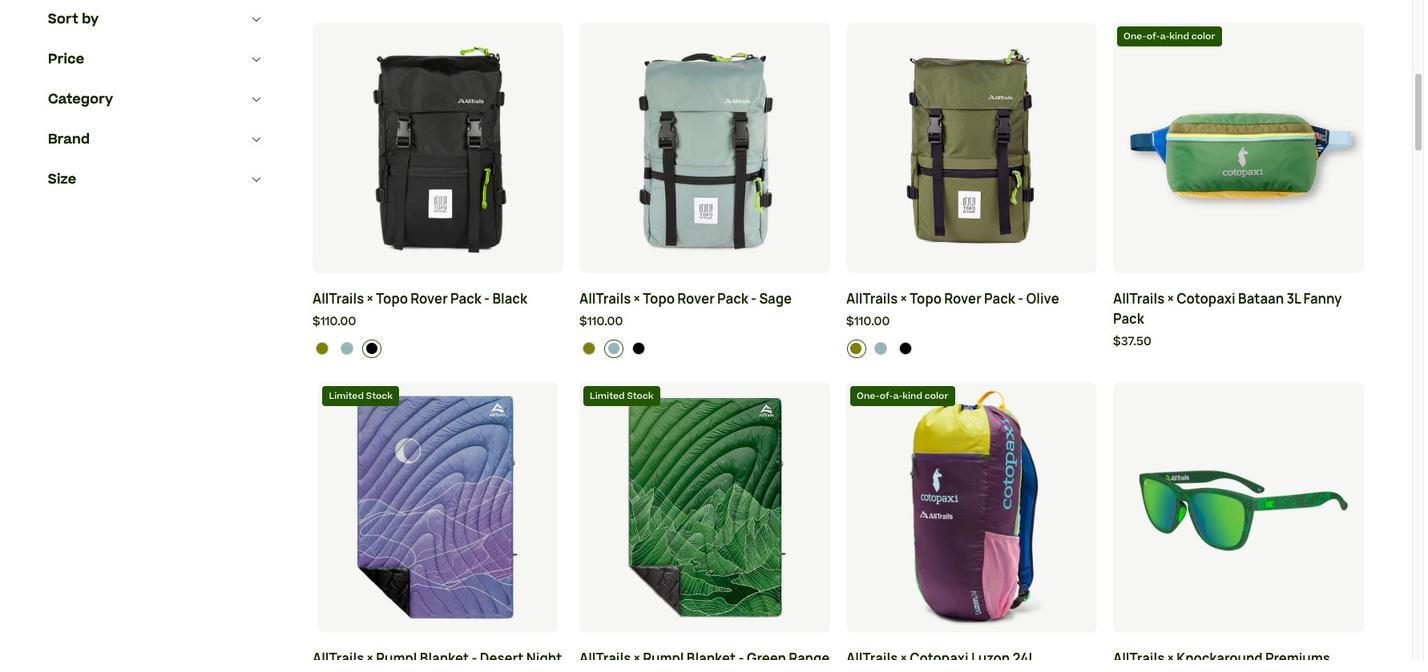 Task type: describe. For each thing, give the bounding box(es) containing it.
sage radio for alltrails × topo rover pack - sage
[[605, 340, 624, 358]]

- for olive
[[1018, 290, 1024, 308]]

pack inside alltrails × cotopaxi bataan 3l fanny pack $37.50
[[1114, 310, 1145, 328]]

size button
[[48, 160, 265, 200]]

olive image for alltrails × topo rover pack - sage
[[583, 342, 596, 355]]

$37.50
[[1114, 334, 1152, 351]]

black image for alltrails × topo rover pack - olive
[[899, 342, 912, 355]]

× for alltrails × topo rover pack - olive
[[901, 290, 908, 308]]

price
[[48, 50, 84, 69]]

alltrails × topo rover pack - olive $110.00
[[847, 290, 1060, 330]]

black radio for alltrails × topo rover pack - olive
[[897, 340, 916, 358]]

rover for olive
[[945, 290, 982, 308]]

topo for alltrails × topo rover pack - olive
[[910, 290, 942, 308]]

category button
[[48, 79, 265, 119]]

alltrails for alltrails × topo rover pack - sage
[[580, 290, 631, 308]]

$110.00 link for black
[[313, 314, 564, 332]]

option group for olive
[[847, 340, 1098, 358]]

brand button
[[48, 119, 265, 160]]

by
[[82, 10, 99, 29]]

category
[[48, 90, 113, 109]]

alltrails × topo rover pack - black link
[[313, 290, 564, 310]]

price button
[[48, 39, 265, 79]]

$110.00 link for olive
[[847, 314, 1098, 332]]

alltrails × cotopaxi bataan 3l fanny pack link
[[1114, 290, 1365, 330]]

alltrails for alltrails × topo rover pack - olive
[[847, 290, 898, 308]]

black radio for alltrails × topo rover pack - black
[[363, 340, 382, 358]]

olive
[[1027, 290, 1060, 308]]

pack for sage
[[718, 290, 749, 308]]

option group for black
[[313, 340, 564, 358]]

$37.50 link
[[1114, 334, 1365, 352]]

× for alltrails × topo rover pack - black
[[367, 290, 374, 308]]

× for alltrails × cotopaxi bataan 3l fanny pack
[[1168, 290, 1175, 308]]

pack for olive
[[985, 290, 1016, 308]]

alltrails × topo rover pack - black $110.00
[[313, 290, 528, 330]]

× for alltrails × topo rover pack - sage
[[634, 290, 641, 308]]

fanny
[[1304, 290, 1343, 308]]

size
[[48, 170, 76, 189]]

black
[[493, 290, 528, 308]]

topo for alltrails × topo rover pack - sage
[[643, 290, 675, 308]]

alltrails × topo rover pack - sage link
[[580, 290, 831, 310]]

sage radio for alltrails × topo rover pack - olive
[[872, 340, 891, 358]]

3l
[[1287, 290, 1302, 308]]

cotopaxi
[[1177, 290, 1236, 308]]



Task type: locate. For each thing, give the bounding box(es) containing it.
olive image for alltrails × topo rover pack - black
[[316, 342, 329, 355]]

2 × from the left
[[634, 290, 641, 308]]

1 option group from the left
[[313, 340, 564, 358]]

3 × from the left
[[901, 290, 908, 308]]

1 horizontal spatial olive image
[[583, 342, 596, 355]]

× inside alltrails × cotopaxi bataan 3l fanny pack $37.50
[[1168, 290, 1175, 308]]

alltrails × topo rover pack - sage $110.00
[[580, 290, 792, 330]]

3 alltrails from the left
[[847, 290, 898, 308]]

3 $110.00 link from the left
[[847, 314, 1098, 332]]

topo inside alltrails × topo rover pack - black $110.00
[[376, 290, 408, 308]]

$110.00
[[313, 314, 356, 330], [580, 314, 623, 330], [847, 314, 890, 330]]

$110.00 inside alltrails × topo rover pack - sage $110.00
[[580, 314, 623, 330]]

1 black image from the left
[[365, 342, 378, 355]]

2 horizontal spatial black radio
[[897, 340, 916, 358]]

0 horizontal spatial option group
[[313, 340, 564, 358]]

0 horizontal spatial sage image
[[341, 342, 354, 355]]

3 option group from the left
[[847, 340, 1098, 358]]

black radio right olive option
[[630, 340, 649, 358]]

olive radio for alltrails × topo rover pack - black
[[313, 340, 332, 358]]

alltrails
[[313, 290, 364, 308], [580, 290, 631, 308], [847, 290, 898, 308], [1114, 290, 1165, 308]]

olive radio for alltrails × topo rover pack - olive
[[847, 340, 866, 358]]

$110.00 link down alltrails × topo rover pack - olive "link" at the top of page
[[847, 314, 1098, 332]]

olive radio left sage radio
[[313, 340, 332, 358]]

2 rover from the left
[[678, 290, 715, 308]]

- left the 'sage'
[[751, 290, 757, 308]]

alltrails inside alltrails × cotopaxi bataan 3l fanny pack $37.50
[[1114, 290, 1165, 308]]

alltrails inside alltrails × topo rover pack - olive $110.00
[[847, 290, 898, 308]]

1 horizontal spatial rover
[[678, 290, 715, 308]]

pack left 'black'
[[451, 290, 482, 308]]

1 alltrails from the left
[[313, 290, 364, 308]]

0 horizontal spatial sage radio
[[605, 340, 624, 358]]

alltrails inside alltrails × topo rover pack - black $110.00
[[313, 290, 364, 308]]

2 topo from the left
[[643, 290, 675, 308]]

1 $110.00 from the left
[[313, 314, 356, 330]]

1 sage image from the left
[[341, 342, 354, 355]]

rover for black
[[411, 290, 448, 308]]

pack inside alltrails × topo rover pack - sage $110.00
[[718, 290, 749, 308]]

1 $110.00 link from the left
[[313, 314, 564, 332]]

Black radio
[[363, 340, 382, 358], [630, 340, 649, 358], [897, 340, 916, 358]]

alltrails for alltrails × cotopaxi bataan 3l fanny pack
[[1114, 290, 1165, 308]]

- for sage
[[751, 290, 757, 308]]

2 sage radio from the left
[[872, 340, 891, 358]]

0 horizontal spatial black image
[[365, 342, 378, 355]]

2 - from the left
[[751, 290, 757, 308]]

pack for black
[[451, 290, 482, 308]]

3 olive image from the left
[[850, 342, 863, 355]]

× inside alltrails × topo rover pack - black $110.00
[[367, 290, 374, 308]]

1 horizontal spatial topo
[[643, 290, 675, 308]]

alltrails for alltrails × topo rover pack - black
[[313, 290, 364, 308]]

sage image for alltrails × topo rover pack - sage
[[608, 342, 621, 355]]

-
[[484, 290, 490, 308], [751, 290, 757, 308], [1018, 290, 1024, 308]]

olive radio left sage icon
[[847, 340, 866, 358]]

black image for alltrails × topo rover pack - black
[[365, 342, 378, 355]]

sage image for alltrails × topo rover pack - black
[[341, 342, 354, 355]]

0 horizontal spatial black radio
[[363, 340, 382, 358]]

1 sage radio from the left
[[605, 340, 624, 358]]

black image right sage icon
[[899, 342, 912, 355]]

2 sage image from the left
[[608, 342, 621, 355]]

sort by button
[[48, 0, 265, 39]]

1 black radio from the left
[[363, 340, 382, 358]]

2 $110.00 link from the left
[[580, 314, 831, 332]]

pack up $37.50
[[1114, 310, 1145, 328]]

1 horizontal spatial olive radio
[[847, 340, 866, 358]]

pack
[[451, 290, 482, 308], [718, 290, 749, 308], [985, 290, 1016, 308], [1114, 310, 1145, 328]]

olive image
[[316, 342, 329, 355], [583, 342, 596, 355], [850, 342, 863, 355]]

brand
[[48, 130, 90, 149]]

Olive radio
[[313, 340, 332, 358], [847, 340, 866, 358]]

topo
[[376, 290, 408, 308], [643, 290, 675, 308], [910, 290, 942, 308]]

black radio right sage icon
[[897, 340, 916, 358]]

$110.00 inside alltrails × topo rover pack - black $110.00
[[313, 314, 356, 330]]

1 horizontal spatial option group
[[580, 340, 831, 358]]

2 alltrails from the left
[[580, 290, 631, 308]]

1 horizontal spatial $110.00 link
[[580, 314, 831, 332]]

0 horizontal spatial $110.00 link
[[313, 314, 564, 332]]

$110.00 for alltrails × topo rover pack - sage
[[580, 314, 623, 330]]

rover inside alltrails × topo rover pack - sage $110.00
[[678, 290, 715, 308]]

$110.00 link down the alltrails × topo rover pack - black 'link'
[[313, 314, 564, 332]]

2 horizontal spatial -
[[1018, 290, 1024, 308]]

- inside alltrails × topo rover pack - olive $110.00
[[1018, 290, 1024, 308]]

Olive radio
[[580, 340, 599, 358]]

- left olive
[[1018, 290, 1024, 308]]

0 horizontal spatial -
[[484, 290, 490, 308]]

- for black
[[484, 290, 490, 308]]

$110.00 inside alltrails × topo rover pack - olive $110.00
[[847, 314, 890, 330]]

3 rover from the left
[[945, 290, 982, 308]]

1 horizontal spatial $110.00
[[580, 314, 623, 330]]

pack inside alltrails × topo rover pack - black $110.00
[[451, 290, 482, 308]]

2 olive radio from the left
[[847, 340, 866, 358]]

olive image left sage radio
[[316, 342, 329, 355]]

1 olive image from the left
[[316, 342, 329, 355]]

topo inside alltrails × topo rover pack - sage $110.00
[[643, 290, 675, 308]]

0 horizontal spatial olive image
[[316, 342, 329, 355]]

3 topo from the left
[[910, 290, 942, 308]]

2 horizontal spatial option group
[[847, 340, 1098, 358]]

sage
[[760, 290, 792, 308]]

2 black image from the left
[[899, 342, 912, 355]]

topo for alltrails × topo rover pack - black
[[376, 290, 408, 308]]

black radio for alltrails × topo rover pack - sage
[[630, 340, 649, 358]]

option group for sage
[[580, 340, 831, 358]]

Sage radio
[[338, 340, 357, 358]]

× inside alltrails × topo rover pack - olive $110.00
[[901, 290, 908, 308]]

1 × from the left
[[367, 290, 374, 308]]

- inside alltrails × topo rover pack - black $110.00
[[484, 290, 490, 308]]

1 horizontal spatial -
[[751, 290, 757, 308]]

pack inside alltrails × topo rover pack - olive $110.00
[[985, 290, 1016, 308]]

olive image left sage icon
[[850, 342, 863, 355]]

$110.00 up olive option
[[580, 314, 623, 330]]

3 - from the left
[[1018, 290, 1024, 308]]

2 black radio from the left
[[630, 340, 649, 358]]

rover for sage
[[678, 290, 715, 308]]

0 horizontal spatial topo
[[376, 290, 408, 308]]

option group down alltrails × topo rover pack - olive $110.00
[[847, 340, 1098, 358]]

$110.00 link down "alltrails × topo rover pack - sage" link
[[580, 314, 831, 332]]

Sage radio
[[605, 340, 624, 358], [872, 340, 891, 358]]

1 olive radio from the left
[[313, 340, 332, 358]]

1 horizontal spatial sage image
[[608, 342, 621, 355]]

rover
[[411, 290, 448, 308], [678, 290, 715, 308], [945, 290, 982, 308]]

black image right sage radio
[[365, 342, 378, 355]]

1 horizontal spatial sage radio
[[872, 340, 891, 358]]

olive image left black icon
[[583, 342, 596, 355]]

option group down alltrails × topo rover pack - sage $110.00
[[580, 340, 831, 358]]

2 horizontal spatial $110.00 link
[[847, 314, 1098, 332]]

$110.00 up sage icon
[[847, 314, 890, 330]]

0 horizontal spatial olive radio
[[313, 340, 332, 358]]

2 $110.00 from the left
[[580, 314, 623, 330]]

× inside alltrails × topo rover pack - sage $110.00
[[634, 290, 641, 308]]

alltrails up $37.50
[[1114, 290, 1165, 308]]

option group
[[313, 340, 564, 358], [580, 340, 831, 358], [847, 340, 1098, 358]]

sage image
[[875, 342, 888, 355]]

black radio right sage radio
[[363, 340, 382, 358]]

0 horizontal spatial rover
[[411, 290, 448, 308]]

2 horizontal spatial olive image
[[850, 342, 863, 355]]

4 × from the left
[[1168, 290, 1175, 308]]

option group down alltrails × topo rover pack - black $110.00
[[313, 340, 564, 358]]

pack left olive
[[985, 290, 1016, 308]]

×
[[367, 290, 374, 308], [634, 290, 641, 308], [901, 290, 908, 308], [1168, 290, 1175, 308]]

$110.00 link for sage
[[580, 314, 831, 332]]

1 rover from the left
[[411, 290, 448, 308]]

$110.00 for alltrails × topo rover pack - olive
[[847, 314, 890, 330]]

alltrails up sage radio
[[313, 290, 364, 308]]

4 alltrails from the left
[[1114, 290, 1165, 308]]

black image
[[365, 342, 378, 355], [899, 342, 912, 355]]

topo inside alltrails × topo rover pack - olive $110.00
[[910, 290, 942, 308]]

2 option group from the left
[[580, 340, 831, 358]]

olive image inside option
[[583, 342, 596, 355]]

1 horizontal spatial black radio
[[630, 340, 649, 358]]

sort by
[[48, 10, 99, 29]]

1 topo from the left
[[376, 290, 408, 308]]

rover inside alltrails × topo rover pack - black $110.00
[[411, 290, 448, 308]]

sage image inside radio
[[341, 342, 354, 355]]

3 $110.00 from the left
[[847, 314, 890, 330]]

1 - from the left
[[484, 290, 490, 308]]

sort
[[48, 10, 78, 29]]

alltrails up olive option
[[580, 290, 631, 308]]

2 horizontal spatial rover
[[945, 290, 982, 308]]

3 black radio from the left
[[897, 340, 916, 358]]

2 horizontal spatial topo
[[910, 290, 942, 308]]

0 horizontal spatial $110.00
[[313, 314, 356, 330]]

alltrails up sage icon
[[847, 290, 898, 308]]

2 olive image from the left
[[583, 342, 596, 355]]

alltrails × topo rover pack - olive link
[[847, 290, 1098, 310]]

1 horizontal spatial black image
[[899, 342, 912, 355]]

black image
[[632, 342, 645, 355]]

$110.00 link
[[313, 314, 564, 332], [580, 314, 831, 332], [847, 314, 1098, 332]]

- inside alltrails × topo rover pack - sage $110.00
[[751, 290, 757, 308]]

sage image
[[341, 342, 354, 355], [608, 342, 621, 355]]

alltrails inside alltrails × topo rover pack - sage $110.00
[[580, 290, 631, 308]]

2 horizontal spatial $110.00
[[847, 314, 890, 330]]

alltrails × cotopaxi bataan 3l fanny pack $37.50
[[1114, 290, 1343, 351]]

pack left the 'sage'
[[718, 290, 749, 308]]

- left 'black'
[[484, 290, 490, 308]]

rover inside alltrails × topo rover pack - olive $110.00
[[945, 290, 982, 308]]

$110.00 up sage radio
[[313, 314, 356, 330]]

olive image for alltrails × topo rover pack - olive
[[850, 342, 863, 355]]

bataan
[[1239, 290, 1285, 308]]

$110.00 for alltrails × topo rover pack - black
[[313, 314, 356, 330]]



Task type: vqa. For each thing, say whether or not it's contained in the screenshot.
third rover from the right
yes



